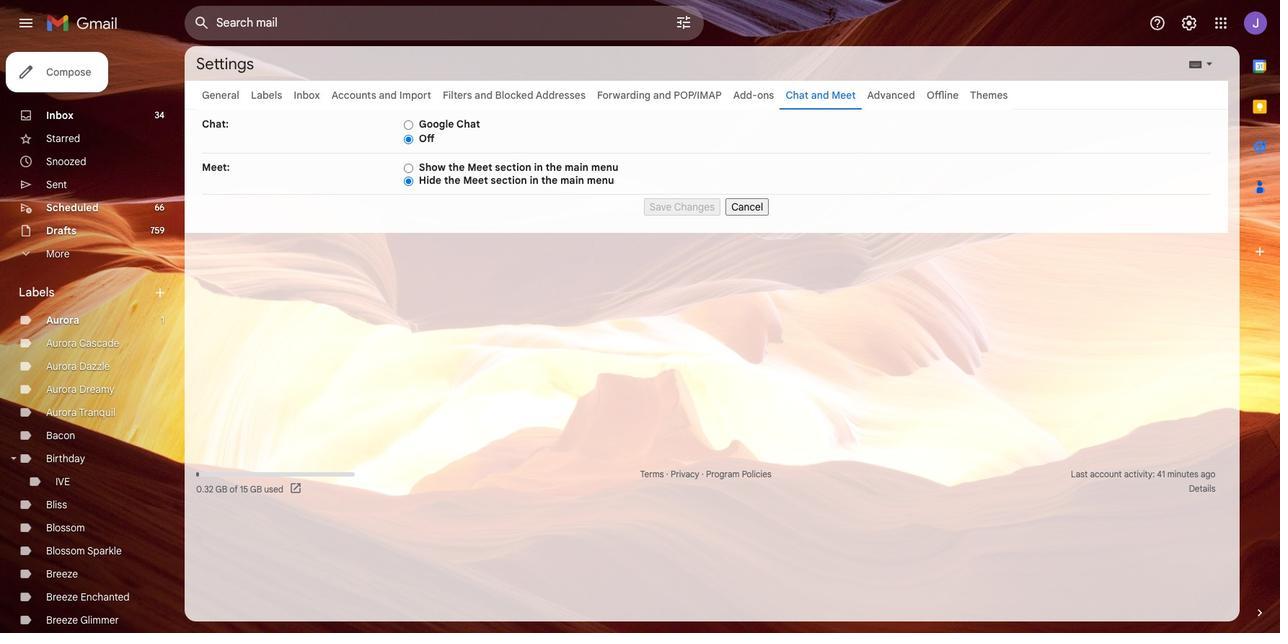 Task type: describe. For each thing, give the bounding box(es) containing it.
and for filters
[[475, 89, 493, 102]]

compose button
[[6, 52, 109, 92]]

ive
[[56, 476, 70, 488]]

sent
[[46, 178, 67, 191]]

sparkle
[[87, 545, 122, 558]]

menu for show the meet section in the main menu
[[591, 161, 619, 174]]

1 · from the left
[[667, 469, 669, 480]]

privacy
[[671, 469, 700, 480]]

and for chat
[[811, 89, 829, 102]]

Show the Meet section in the main menu radio
[[404, 163, 413, 174]]

759
[[150, 225, 165, 236]]

breeze for breeze link
[[46, 568, 78, 581]]

add-ons link
[[734, 89, 775, 102]]

off
[[419, 132, 435, 145]]

labels for labels heading
[[19, 286, 55, 300]]

aurora for aurora link
[[46, 314, 79, 327]]

chat and meet link
[[786, 89, 856, 102]]

save changes button
[[644, 198, 721, 216]]

hide the meet section in the main menu
[[419, 174, 614, 187]]

aurora cascade
[[46, 337, 119, 350]]

Off radio
[[404, 134, 413, 145]]

glimmer
[[80, 614, 119, 627]]

bacon
[[46, 429, 75, 442]]

meet for chat
[[832, 89, 856, 102]]

offline
[[927, 89, 959, 102]]

themes
[[971, 89, 1008, 102]]

starred
[[46, 132, 80, 145]]

2 · from the left
[[702, 469, 704, 480]]

filters
[[443, 89, 472, 102]]

blossom link
[[46, 522, 85, 535]]

chat:
[[202, 118, 229, 131]]

breeze glimmer link
[[46, 614, 119, 627]]

snoozed
[[46, 155, 86, 168]]

0 horizontal spatial inbox link
[[46, 109, 74, 122]]

and for forwarding
[[654, 89, 672, 102]]

addresses
[[536, 89, 586, 102]]

menu for hide the meet section in the main menu
[[587, 174, 614, 187]]

starred link
[[46, 132, 80, 145]]

hide
[[419, 174, 442, 187]]

offline link
[[927, 89, 959, 102]]

ons
[[758, 89, 775, 102]]

main for show the meet section in the main menu
[[565, 161, 589, 174]]

activity:
[[1125, 469, 1155, 480]]

Search mail text field
[[216, 16, 635, 30]]

google
[[419, 118, 454, 131]]

aurora tranquil
[[46, 406, 115, 419]]

save
[[650, 201, 672, 214]]

main menu image
[[17, 14, 35, 32]]

general link
[[202, 89, 239, 102]]

breeze enchanted link
[[46, 591, 130, 604]]

cancel
[[732, 201, 764, 214]]

labels link
[[251, 89, 282, 102]]

advanced search options image
[[670, 8, 698, 37]]

program policies link
[[706, 469, 772, 480]]

in for show the meet section in the main menu
[[534, 161, 543, 174]]

in for hide the meet section in the main menu
[[530, 174, 539, 187]]

accounts
[[332, 89, 376, 102]]

aurora dazzle link
[[46, 360, 110, 373]]

0.32
[[196, 484, 214, 495]]

41
[[1158, 469, 1166, 480]]

aurora for aurora cascade
[[46, 337, 77, 350]]

66
[[155, 202, 165, 213]]

themes link
[[971, 89, 1008, 102]]

gmail image
[[46, 9, 125, 38]]

settings image
[[1181, 14, 1199, 32]]

add-
[[734, 89, 758, 102]]

breeze for breeze glimmer
[[46, 614, 78, 627]]

birthday link
[[46, 452, 85, 465]]

aurora link
[[46, 314, 79, 327]]

dreamy
[[79, 383, 115, 396]]

navigation containing save changes
[[202, 195, 1211, 216]]

Hide the Meet section in the main menu radio
[[404, 176, 413, 187]]

section for show
[[495, 161, 532, 174]]

save changes
[[650, 201, 715, 214]]

1 gb from the left
[[216, 484, 227, 495]]

advanced
[[868, 89, 916, 102]]

pop/imap
[[674, 89, 722, 102]]

cascade
[[79, 337, 119, 350]]

changes
[[674, 201, 715, 214]]

snoozed link
[[46, 155, 86, 168]]

accounts and import link
[[332, 89, 431, 102]]

dazzle
[[79, 360, 110, 373]]

last account activity: 41 minutes ago details
[[1072, 469, 1216, 494]]

inbox for leftmost the inbox link
[[46, 109, 74, 122]]

inbox for the right the inbox link
[[294, 89, 320, 102]]

privacy link
[[671, 469, 700, 480]]

1 horizontal spatial inbox link
[[294, 89, 320, 102]]



Task type: locate. For each thing, give the bounding box(es) containing it.
1 horizontal spatial ·
[[702, 469, 704, 480]]

aurora for aurora tranquil
[[46, 406, 77, 419]]

bacon link
[[46, 429, 75, 442]]

2 gb from the left
[[250, 484, 262, 495]]

advanced link
[[868, 89, 916, 102]]

breeze down breeze link
[[46, 591, 78, 604]]

in
[[534, 161, 543, 174], [530, 174, 539, 187]]

birthday
[[46, 452, 85, 465]]

more
[[46, 247, 70, 260]]

labels inside navigation
[[19, 286, 55, 300]]

ive link
[[56, 476, 70, 488]]

drafts link
[[46, 224, 77, 237]]

15
[[240, 484, 248, 495]]

follow link to manage storage image
[[289, 482, 304, 496]]

used
[[264, 484, 284, 495]]

terms link
[[640, 469, 664, 480]]

gb
[[216, 484, 227, 495], [250, 484, 262, 495]]

breeze enchanted
[[46, 591, 130, 604]]

Google Chat radio
[[404, 120, 413, 130]]

1 horizontal spatial labels
[[251, 89, 282, 102]]

footer
[[185, 468, 1229, 496]]

labels
[[251, 89, 282, 102], [19, 286, 55, 300]]

general
[[202, 89, 239, 102]]

support image
[[1149, 14, 1167, 32]]

labels for labels link
[[251, 89, 282, 102]]

meet for show
[[468, 161, 493, 174]]

4 aurora from the top
[[46, 383, 77, 396]]

2 breeze from the top
[[46, 591, 78, 604]]

minutes
[[1168, 469, 1199, 480]]

1 breeze from the top
[[46, 568, 78, 581]]

meet:
[[202, 161, 230, 174]]

details
[[1190, 483, 1216, 494]]

details link
[[1190, 483, 1216, 494]]

blossom down blossom link
[[46, 545, 85, 558]]

chat right ons
[[786, 89, 809, 102]]

scheduled link
[[46, 201, 99, 214]]

aurora up 'aurora dreamy' link
[[46, 360, 77, 373]]

aurora down aurora link
[[46, 337, 77, 350]]

labels heading
[[19, 286, 153, 300]]

2 aurora from the top
[[46, 337, 77, 350]]

gb right 15
[[250, 484, 262, 495]]

filters and blocked addresses link
[[443, 89, 586, 102]]

0 vertical spatial blossom
[[46, 522, 85, 535]]

inbox up starred link
[[46, 109, 74, 122]]

tab list
[[1240, 46, 1281, 582]]

1 blossom from the top
[[46, 522, 85, 535]]

breeze link
[[46, 568, 78, 581]]

breeze glimmer
[[46, 614, 119, 627]]

and left import at left
[[379, 89, 397, 102]]

labels up aurora link
[[19, 286, 55, 300]]

None search field
[[185, 6, 704, 40]]

inbox link
[[294, 89, 320, 102], [46, 109, 74, 122]]

section for hide
[[491, 174, 527, 187]]

aurora for aurora dazzle
[[46, 360, 77, 373]]

settings
[[196, 54, 254, 73]]

1
[[161, 315, 165, 325]]

select input tool image
[[1206, 58, 1214, 69]]

inbox right labels link
[[294, 89, 320, 102]]

footer containing terms
[[185, 468, 1229, 496]]

0.32 gb of 15 gb used
[[196, 484, 284, 495]]

and right filters at left
[[475, 89, 493, 102]]

3 and from the left
[[654, 89, 672, 102]]

inbox
[[294, 89, 320, 102], [46, 109, 74, 122]]

gb left of
[[216, 484, 227, 495]]

aurora for aurora dreamy
[[46, 383, 77, 396]]

0 horizontal spatial gb
[[216, 484, 227, 495]]

0 horizontal spatial inbox
[[46, 109, 74, 122]]

chat and meet
[[786, 89, 856, 102]]

2 blossom from the top
[[46, 545, 85, 558]]

blossom for blossom sparkle
[[46, 545, 85, 558]]

terms · privacy · program policies
[[640, 469, 772, 480]]

inbox link right labels link
[[294, 89, 320, 102]]

1 vertical spatial inbox link
[[46, 109, 74, 122]]

blossom
[[46, 522, 85, 535], [46, 545, 85, 558]]

3 aurora from the top
[[46, 360, 77, 373]]

· right privacy link
[[702, 469, 704, 480]]

add-ons
[[734, 89, 775, 102]]

1 vertical spatial labels
[[19, 286, 55, 300]]

enchanted
[[81, 591, 130, 604]]

1 aurora from the top
[[46, 314, 79, 327]]

1 and from the left
[[379, 89, 397, 102]]

breeze
[[46, 568, 78, 581], [46, 591, 78, 604], [46, 614, 78, 627]]

filters and blocked addresses
[[443, 89, 586, 102]]

labels right general
[[251, 89, 282, 102]]

aurora dreamy link
[[46, 383, 115, 396]]

2 vertical spatial breeze
[[46, 614, 78, 627]]

0 horizontal spatial chat
[[457, 118, 480, 131]]

chat
[[786, 89, 809, 102], [457, 118, 480, 131]]

2 and from the left
[[475, 89, 493, 102]]

search mail image
[[189, 10, 215, 36]]

breeze down breeze enchanted at the bottom left of page
[[46, 614, 78, 627]]

ago
[[1201, 469, 1216, 480]]

chat down filters at left
[[457, 118, 480, 131]]

main
[[565, 161, 589, 174], [561, 174, 585, 187]]

labels navigation
[[0, 46, 185, 634]]

show
[[419, 161, 446, 174]]

scheduled
[[46, 201, 99, 214]]

aurora cascade link
[[46, 337, 119, 350]]

main for hide the meet section in the main menu
[[561, 174, 585, 187]]

tranquil
[[79, 406, 115, 419]]

forwarding and pop/imap link
[[598, 89, 722, 102]]

1 vertical spatial chat
[[457, 118, 480, 131]]

1 horizontal spatial inbox
[[294, 89, 320, 102]]

5 aurora from the top
[[46, 406, 77, 419]]

0 vertical spatial chat
[[786, 89, 809, 102]]

policies
[[742, 469, 772, 480]]

aurora down aurora dazzle
[[46, 383, 77, 396]]

of
[[230, 484, 238, 495]]

forwarding
[[598, 89, 651, 102]]

accounts and import
[[332, 89, 431, 102]]

0 horizontal spatial labels
[[19, 286, 55, 300]]

1 horizontal spatial chat
[[786, 89, 809, 102]]

show the meet section in the main menu
[[419, 161, 619, 174]]

0 horizontal spatial ·
[[667, 469, 669, 480]]

import
[[400, 89, 431, 102]]

inbox link up starred link
[[46, 109, 74, 122]]

meet for hide
[[463, 174, 488, 187]]

1 horizontal spatial gb
[[250, 484, 262, 495]]

section
[[495, 161, 532, 174], [491, 174, 527, 187]]

cancel button
[[726, 198, 769, 216]]

blossom for blossom link
[[46, 522, 85, 535]]

blocked
[[495, 89, 534, 102]]

1 vertical spatial breeze
[[46, 591, 78, 604]]

and
[[379, 89, 397, 102], [475, 89, 493, 102], [654, 89, 672, 102], [811, 89, 829, 102]]

1 vertical spatial inbox
[[46, 109, 74, 122]]

inbox inside labels navigation
[[46, 109, 74, 122]]

bliss
[[46, 499, 67, 512]]

meet
[[832, 89, 856, 102], [468, 161, 493, 174], [463, 174, 488, 187]]

4 and from the left
[[811, 89, 829, 102]]

3 breeze from the top
[[46, 614, 78, 627]]

0 vertical spatial inbox
[[294, 89, 320, 102]]

34
[[155, 110, 165, 120]]

last
[[1072, 469, 1088, 480]]

aurora tranquil link
[[46, 406, 115, 419]]

aurora up bacon
[[46, 406, 77, 419]]

google chat
[[419, 118, 480, 131]]

and for accounts
[[379, 89, 397, 102]]

aurora dazzle
[[46, 360, 110, 373]]

0 vertical spatial labels
[[251, 89, 282, 102]]

0 vertical spatial breeze
[[46, 568, 78, 581]]

0 vertical spatial inbox link
[[294, 89, 320, 102]]

drafts
[[46, 224, 77, 237]]

forwarding and pop/imap
[[598, 89, 722, 102]]

· right terms
[[667, 469, 669, 480]]

blossom down 'bliss'
[[46, 522, 85, 535]]

and left pop/imap
[[654, 89, 672, 102]]

and right ons
[[811, 89, 829, 102]]

blossom sparkle link
[[46, 545, 122, 558]]

breeze down blossom sparkle link
[[46, 568, 78, 581]]

aurora up aurora cascade link
[[46, 314, 79, 327]]

terms
[[640, 469, 664, 480]]

program
[[706, 469, 740, 480]]

breeze for breeze enchanted
[[46, 591, 78, 604]]

navigation
[[202, 195, 1211, 216]]

more button
[[0, 242, 173, 266]]

1 vertical spatial blossom
[[46, 545, 85, 558]]



Task type: vqa. For each thing, say whether or not it's contained in the screenshot.
Themes 'link'
yes



